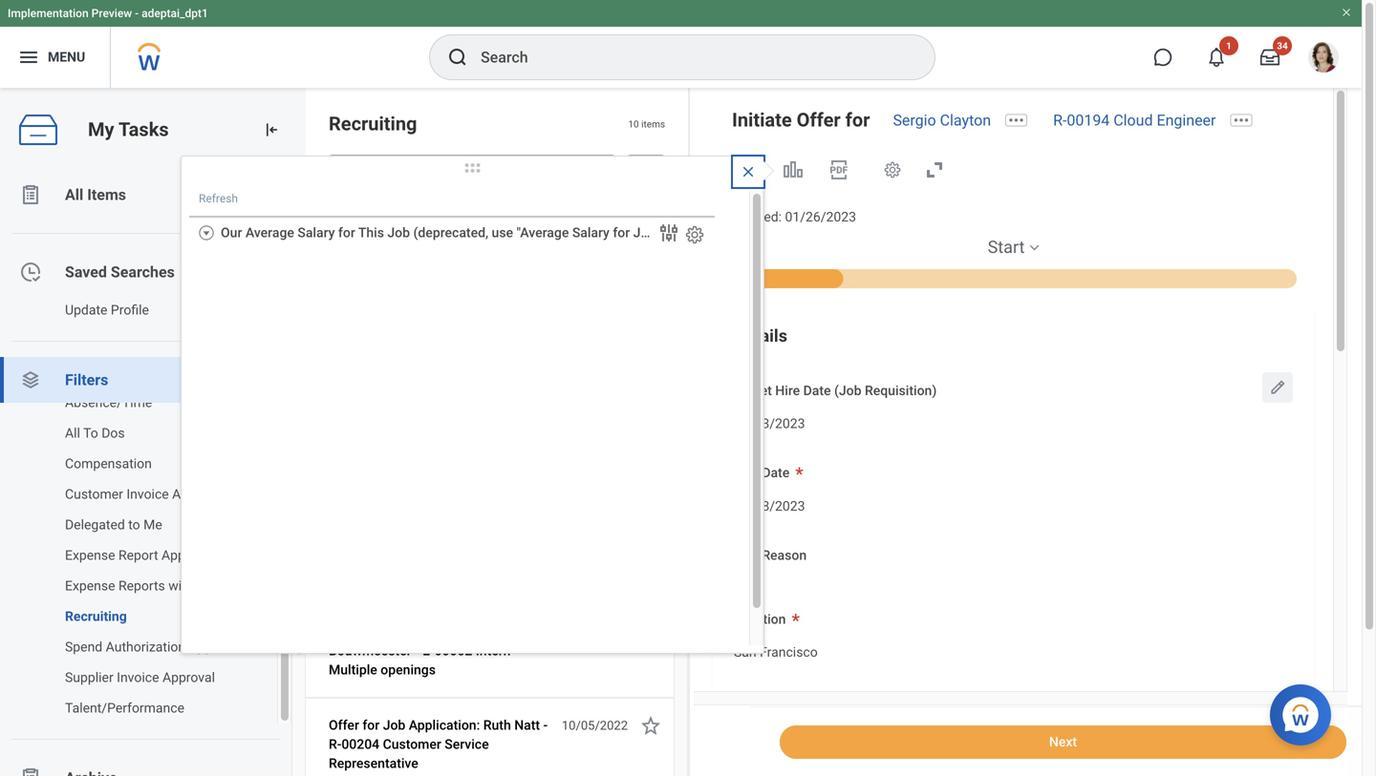 Task type: locate. For each thing, give the bounding box(es) containing it.
1 all from the top
[[65, 186, 83, 204]]

job
[[387, 225, 410, 241], [633, 225, 656, 241], [383, 625, 405, 640], [383, 718, 405, 734]]

implementation
[[8, 7, 89, 20]]

0 horizontal spatial customer
[[65, 487, 123, 503]]

recruiting
[[329, 113, 417, 135], [65, 609, 127, 625]]

filters button
[[0, 357, 291, 403]]

‎- left e-
[[415, 644, 419, 659]]

2 all from the top
[[65, 426, 80, 442]]

expense inside expense reports without exceptions button
[[65, 579, 115, 594]]

application: inside offer for job application: ruth natt ‎- r-00204 customer service representative
[[409, 718, 480, 734]]

2 list from the top
[[0, 388, 291, 724]]

2 expense from the top
[[65, 579, 115, 594]]

offer up 00204
[[329, 718, 359, 734]]

supplier invoice approval
[[65, 670, 215, 686]]

2 vertical spatial approvals
[[189, 640, 248, 656]]

edit image
[[1268, 378, 1287, 397]]

0 vertical spatial application:
[[409, 625, 480, 640]]

preview
[[91, 7, 132, 20]]

expense up recruiting 'button' on the left bottom
[[65, 579, 115, 594]]

‎- inside offer for job application: muriel bouwmeester ‎- e-00002 intern - multiple openings
[[415, 644, 419, 659]]

1 horizontal spatial customer
[[383, 737, 441, 753]]

10 items
[[628, 118, 665, 130]]

close view related information image
[[741, 164, 756, 180]]

application:
[[409, 625, 480, 640], [409, 718, 480, 734]]

to
[[83, 426, 98, 442]]

‎- for bouwmeester
[[415, 644, 419, 659]]

openings
[[381, 663, 436, 678]]

1 vertical spatial customer
[[383, 737, 441, 753]]

search
[[432, 214, 475, 230]]

hire for hire date
[[734, 466, 759, 481]]

spend authorization approvals button
[[0, 633, 258, 663]]

all left "to"
[[65, 426, 80, 442]]

1 horizontal spatial date
[[803, 383, 831, 399]]

list
[[0, 172, 306, 777], [0, 388, 291, 724]]

saved searches
[[65, 263, 175, 281]]

hire left reason
[[734, 548, 759, 564]]

list containing absence/time
[[0, 388, 291, 724]]

move modal image
[[453, 157, 492, 180]]

e-
[[422, 644, 434, 659]]

- right 'intern'
[[514, 644, 518, 659]]

items
[[641, 118, 665, 130]]

approvals down the compensation button at the left bottom
[[172, 487, 232, 503]]

menu banner
[[0, 0, 1362, 88]]

invoice up me
[[126, 487, 169, 503]]

0 vertical spatial date
[[803, 383, 831, 399]]

all inside all items button
[[65, 186, 83, 204]]

10/05/2022
[[562, 719, 628, 733]]

00194
[[1067, 111, 1110, 129]]

2 application: from the top
[[409, 718, 480, 734]]

- right preview
[[135, 7, 139, 20]]

0 vertical spatial customer
[[65, 487, 123, 503]]

0 vertical spatial -
[[135, 7, 139, 20]]

inbox large image
[[1260, 48, 1280, 67]]

created: 01/26/2023
[[732, 209, 856, 225]]

salary
[[298, 225, 335, 241], [572, 225, 610, 241]]

1 vertical spatial date
[[762, 466, 790, 481]]

bouwmeester
[[329, 644, 411, 659]]

expense inside expense report approvals button
[[65, 548, 115, 564]]

sergio clayton link
[[893, 111, 991, 129]]

0 horizontal spatial ‎-
[[415, 644, 419, 659]]

close environment banner image
[[1341, 7, 1352, 18]]

0 vertical spatial recruiting
[[329, 113, 417, 135]]

san francisco
[[734, 645, 818, 661]]

implementation preview -   adeptai_dpt1
[[8, 7, 208, 20]]

justify image
[[17, 46, 40, 69]]

item list element
[[306, 88, 690, 777]]

1 list from the top
[[0, 172, 306, 777]]

transformation import image
[[262, 120, 281, 140]]

our average salary for this job (deprecated, use "average salary for job profile") (do not use) dialog
[[181, 156, 787, 726]]

application: inside offer for job application: muriel bouwmeester ‎- e-00002 intern - multiple openings
[[409, 625, 480, 640]]

date
[[803, 383, 831, 399], [762, 466, 790, 481]]

34 button
[[1249, 36, 1292, 78]]

1 vertical spatial expense
[[65, 579, 115, 594]]

offer for offer for job application: muriel bouwmeester ‎- e-00002 intern - multiple openings
[[329, 625, 359, 640]]

job up 'bouwmeester'
[[383, 625, 405, 640]]

reports
[[118, 579, 165, 594]]

1 expense from the top
[[65, 548, 115, 564]]

San Francisco text field
[[734, 634, 818, 667]]

offer up 'bouwmeester'
[[329, 625, 359, 640]]

menu button
[[0, 27, 110, 88]]

star image
[[639, 715, 662, 738]]

next button
[[780, 726, 1346, 760]]

1 vertical spatial approvals
[[161, 548, 221, 564]]

me
[[143, 517, 162, 533]]

customer inside my tasks element
[[65, 487, 123, 503]]

saved
[[65, 263, 107, 281]]

00002
[[434, 644, 472, 659]]

0 vertical spatial expense
[[65, 548, 115, 564]]

customer
[[65, 487, 123, 503], [383, 737, 441, 753]]

1 horizontal spatial -
[[514, 644, 518, 659]]

0 vertical spatial offer
[[797, 109, 841, 131]]

spend authorization approvals
[[65, 640, 248, 656]]

clock check image
[[19, 261, 42, 284]]

job up representative
[[383, 718, 405, 734]]

2 vertical spatial hire
[[734, 548, 759, 564]]

muriel
[[483, 625, 521, 640]]

1 vertical spatial ‎-
[[543, 718, 548, 734]]

date up 10/28/2023 text box
[[762, 466, 790, 481]]

multiple
[[329, 663, 377, 678]]

1 horizontal spatial ‎-
[[543, 718, 548, 734]]

job right 'this'
[[387, 225, 410, 241]]

application: up service
[[409, 718, 480, 734]]

absence/time
[[65, 395, 152, 411]]

1 vertical spatial application:
[[409, 718, 480, 734]]

details
[[734, 326, 787, 346]]

0 horizontal spatial -
[[135, 7, 139, 20]]

approvals
[[172, 487, 232, 503], [161, 548, 221, 564], [189, 640, 248, 656]]

customer up representative
[[383, 737, 441, 753]]

all left items
[[65, 186, 83, 204]]

hire date element
[[734, 486, 805, 521]]

1 vertical spatial hire
[[734, 466, 759, 481]]

next
[[1049, 735, 1077, 751]]

0 horizontal spatial salary
[[298, 225, 335, 241]]

saved searches button
[[0, 249, 291, 295]]

delegated
[[65, 517, 125, 533]]

"average
[[517, 225, 569, 241]]

filters
[[65, 371, 108, 389]]

representative
[[329, 756, 418, 772]]

r- up representative
[[329, 737, 341, 753]]

our average salary for this job (deprecated, use "average salary for job profile") (do not use)
[[221, 225, 787, 241]]

0 horizontal spatial recruiting
[[65, 609, 127, 625]]

offer for job application: ruth natt ‎- r-00204 customer service representative button
[[329, 715, 551, 776]]

compensation button
[[0, 449, 258, 480]]

all inside all to dos button
[[65, 426, 80, 442]]

offer inside offer for job application: ruth natt ‎- r-00204 customer service representative
[[329, 718, 359, 734]]

0 vertical spatial approvals
[[172, 487, 232, 503]]

approvals up approval
[[189, 640, 248, 656]]

target hire date (job requisition) element
[[734, 404, 805, 439]]

approvals for customer invoice approvals
[[172, 487, 232, 503]]

approvals up without
[[161, 548, 221, 564]]

1
[[1226, 40, 1232, 52]]

advanced search
[[367, 214, 475, 230]]

customer up 'delegated'
[[65, 487, 123, 503]]

hire reason
[[734, 548, 807, 564]]

approvals for expense report approvals
[[161, 548, 221, 564]]

0 horizontal spatial r-
[[329, 737, 341, 753]]

items
[[87, 186, 126, 204]]

1 horizontal spatial recruiting
[[329, 113, 417, 135]]

expense for expense report approvals
[[65, 548, 115, 564]]

offer inside offer for job application: muriel bouwmeester ‎- e-00002 intern - multiple openings
[[329, 625, 359, 640]]

1 vertical spatial recruiting
[[65, 609, 127, 625]]

‎-
[[415, 644, 419, 659], [543, 718, 548, 734]]

10/28/2023
[[734, 499, 805, 515]]

profile")
[[659, 225, 707, 241]]

expense
[[65, 548, 115, 564], [65, 579, 115, 594]]

‎- inside offer for job application: ruth natt ‎- r-00204 customer service representative
[[543, 718, 548, 734]]

1 vertical spatial all
[[65, 426, 80, 442]]

for inside offer for job application: ruth natt ‎- r-00204 customer service representative
[[363, 718, 380, 734]]

offer up view printable version (pdf) image
[[797, 109, 841, 131]]

expense report approvals button
[[0, 541, 258, 571]]

12/23/2023 text field
[[734, 405, 805, 438]]

offer for offer for job application: ruth natt ‎- r-00204 customer service representative
[[329, 718, 359, 734]]

‎- right the natt
[[543, 718, 548, 734]]

authorization
[[106, 640, 185, 656]]

date left (job
[[803, 383, 831, 399]]

offer
[[797, 109, 841, 131], [329, 625, 359, 640], [329, 718, 359, 734]]

my tasks
[[88, 119, 169, 141]]

sergio clayton
[[893, 111, 991, 129]]

1 horizontal spatial salary
[[572, 225, 610, 241]]

2 vertical spatial offer
[[329, 718, 359, 734]]

0 vertical spatial all
[[65, 186, 83, 204]]

1 vertical spatial offer
[[329, 625, 359, 640]]

offer for job application: muriel bouwmeester ‎- e-00002 intern - multiple openings button
[[329, 621, 551, 682]]

1 vertical spatial -
[[514, 644, 518, 659]]

hire up 10/28/2023 text box
[[734, 466, 759, 481]]

salary right average
[[298, 225, 335, 241]]

0 vertical spatial ‎-
[[415, 644, 419, 659]]

view printable version (pdf) image
[[828, 159, 851, 182]]

0 horizontal spatial date
[[762, 466, 790, 481]]

fullscreen image
[[923, 159, 946, 182]]

application: for intern
[[409, 625, 480, 640]]

invoice down authorization
[[117, 670, 159, 686]]

supplier invoice approval button
[[0, 663, 258, 694]]

refresh link
[[199, 192, 238, 205]]

approvals for spend authorization approvals
[[189, 640, 248, 656]]

for up 00204
[[363, 718, 380, 734]]

update
[[65, 302, 107, 318]]

0 vertical spatial hire
[[775, 383, 800, 399]]

hire right target
[[775, 383, 800, 399]]

1 horizontal spatial r-
[[1053, 111, 1067, 129]]

r-
[[1053, 111, 1067, 129], [329, 737, 341, 753]]

1 button
[[1195, 36, 1238, 78]]

job left the configure and view chart data icon
[[633, 225, 656, 241]]

intern
[[476, 644, 511, 659]]

for up 'bouwmeester'
[[363, 625, 380, 640]]

salary right the "average
[[572, 225, 610, 241]]

application: up 00002
[[409, 625, 480, 640]]

1 vertical spatial invoice
[[117, 670, 159, 686]]

1 application: from the top
[[409, 625, 480, 640]]

1 vertical spatial r-
[[329, 737, 341, 753]]

initiate
[[732, 109, 792, 131]]

01/26/2023
[[785, 209, 856, 225]]

expense down 'delegated'
[[65, 548, 115, 564]]

report
[[118, 548, 158, 564]]

0 vertical spatial invoice
[[126, 487, 169, 503]]

update profile button
[[0, 295, 272, 326]]

r- left cloud
[[1053, 111, 1067, 129]]



Task type: describe. For each thing, give the bounding box(es) containing it.
update profile
[[65, 302, 149, 318]]

12/23/2023
[[734, 416, 805, 432]]

talent/performance
[[65, 701, 184, 717]]

collapse image
[[199, 226, 215, 242]]

ruth
[[483, 718, 511, 734]]

menu
[[48, 49, 85, 65]]

offer for job application: ruth natt ‎- r-00204 customer service representative
[[329, 718, 548, 772]]

target hire date (job requisition)
[[734, 383, 937, 399]]

(job
[[834, 383, 862, 399]]

clipboard image
[[19, 183, 42, 206]]

approval
[[162, 670, 215, 686]]

use)
[[760, 225, 787, 241]]

list inside my tasks element
[[0, 388, 291, 724]]

adeptai_dpt1
[[142, 7, 208, 20]]

clipboard image
[[19, 767, 42, 777]]

natt
[[514, 718, 540, 734]]

0 vertical spatial r-
[[1053, 111, 1067, 129]]

average
[[245, 225, 294, 241]]

engineer
[[1157, 111, 1216, 129]]

for left the configure and view chart data icon
[[613, 225, 630, 241]]

recruiting button
[[0, 602, 227, 633]]

r- inside offer for job application: ruth natt ‎- r-00204 customer service representative
[[329, 737, 341, 753]]

00204
[[341, 737, 379, 753]]

customer invoice approvals
[[65, 487, 232, 503]]

search image
[[446, 46, 469, 69]]

list containing all items
[[0, 172, 306, 777]]

profile logan mcneil image
[[1308, 42, 1339, 77]]

cloud
[[1114, 111, 1153, 129]]

configure image
[[333, 210, 355, 233]]

34
[[1277, 40, 1288, 52]]

compensation
[[65, 456, 152, 472]]

start navigation
[[713, 236, 1314, 288]]

requisition)
[[865, 383, 937, 399]]

offer for job application: muriel bouwmeester ‎- e-00002 intern - multiple openings
[[329, 625, 521, 678]]

initiate offer for
[[732, 109, 870, 131]]

all to dos button
[[0, 419, 258, 449]]

for inside offer for job application: muriel bouwmeester ‎- e-00002 intern - multiple openings
[[363, 625, 380, 640]]

customer inside offer for job application: ruth natt ‎- r-00204 customer service representative
[[383, 737, 441, 753]]

customer invoice approvals button
[[0, 480, 258, 510]]

san
[[734, 645, 757, 661]]

r-00194 cloud engineer
[[1053, 111, 1216, 129]]

2 salary from the left
[[572, 225, 610, 241]]

use
[[492, 225, 513, 241]]

- inside "menu" banner
[[135, 7, 139, 20]]

invoice for supplier
[[117, 670, 159, 686]]

my tasks element
[[0, 88, 306, 777]]

star image
[[728, 159, 751, 182]]

expense for expense reports without exceptions
[[65, 579, 115, 594]]

all for all items
[[65, 186, 83, 204]]

hire for hire reason
[[734, 548, 759, 564]]

delegated to me button
[[0, 510, 258, 541]]

expense reports without exceptions
[[65, 579, 281, 594]]

not
[[735, 225, 756, 241]]

- inside offer for job application: muriel bouwmeester ‎- e-00002 intern - multiple openings
[[514, 644, 518, 659]]

all items
[[65, 186, 126, 204]]

configure image
[[684, 225, 705, 246]]

delegated to me
[[65, 517, 162, 533]]

location
[[734, 612, 786, 628]]

configure and view chart data image
[[657, 222, 680, 245]]

all to dos
[[65, 426, 125, 442]]

1 salary from the left
[[298, 225, 335, 241]]

searches
[[111, 263, 175, 281]]

sergio
[[893, 111, 936, 129]]

(do
[[710, 225, 732, 241]]

start button
[[988, 236, 1025, 259]]

recruiting inside recruiting 'button'
[[65, 609, 127, 625]]

target
[[734, 383, 772, 399]]

job inside offer for job application: muriel bouwmeester ‎- e-00002 intern - multiple openings
[[383, 625, 405, 640]]

10/28/2023 text field
[[734, 487, 805, 521]]

start
[[988, 237, 1025, 257]]

service
[[445, 737, 489, 753]]

dos
[[102, 426, 125, 442]]

advanced search button
[[359, 203, 483, 241]]

‎- for natt
[[543, 718, 548, 734]]

all items button
[[0, 172, 291, 218]]

(deprecated,
[[413, 225, 488, 241]]

profile
[[111, 302, 149, 318]]

our
[[221, 225, 242, 241]]

this
[[358, 225, 384, 241]]

my
[[88, 119, 114, 141]]

spend
[[65, 640, 102, 656]]

perspective image
[[19, 369, 42, 392]]

10
[[628, 118, 639, 130]]

for left 'this'
[[338, 225, 355, 241]]

r-00194 cloud engineer link
[[1053, 111, 1216, 129]]

talent/performance button
[[0, 694, 258, 724]]

application: for customer
[[409, 718, 480, 734]]

details element
[[713, 308, 1314, 764]]

notifications large image
[[1207, 48, 1226, 67]]

for up view printable version (pdf) image
[[845, 109, 870, 131]]

without
[[168, 579, 213, 594]]

invoice for customer
[[126, 487, 169, 503]]

exceptions
[[216, 579, 281, 594]]

recruiting inside "item list" element
[[329, 113, 417, 135]]

advanced
[[367, 214, 428, 230]]

clayton
[[940, 111, 991, 129]]

refresh
[[199, 192, 238, 205]]

francisco
[[760, 645, 818, 661]]

expense reports without exceptions button
[[0, 571, 281, 602]]

location element
[[734, 633, 818, 668]]

job inside offer for job application: ruth natt ‎- r-00204 customer service representative
[[383, 718, 405, 734]]

supplier
[[65, 670, 113, 686]]

gear image
[[883, 161, 902, 180]]

all for all to dos
[[65, 426, 80, 442]]

view related information image
[[782, 159, 805, 182]]

Search Workday  search field
[[481, 36, 895, 78]]



Task type: vqa. For each thing, say whether or not it's contained in the screenshot.
"nbox" icon
no



